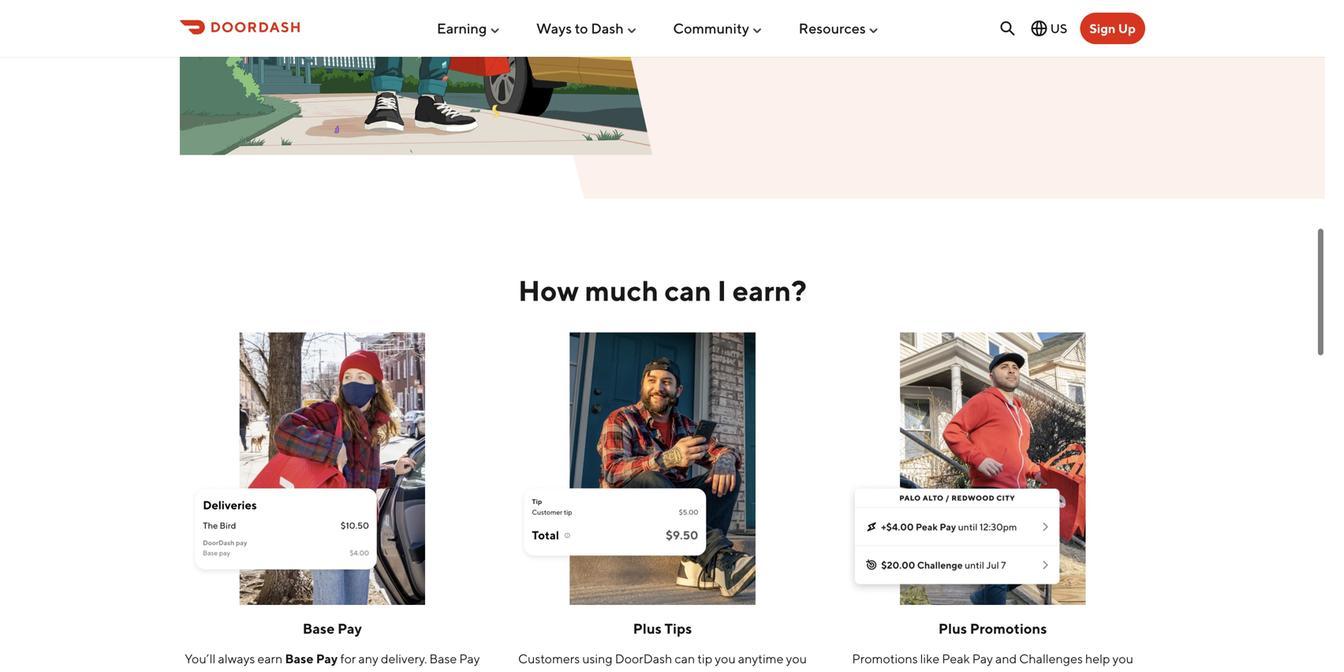 Task type: describe. For each thing, give the bounding box(es) containing it.
resources link
[[799, 14, 880, 43]]

always
[[218, 652, 255, 667]]

plus for plus tips
[[633, 620, 662, 637]]

peak
[[942, 652, 970, 667]]

sign up
[[1090, 21, 1136, 36]]

dx - earn - base pay (new) image
[[180, 333, 485, 605]]

dx illustration car celebration image
[[180, 0, 653, 155]]

you for plus tips
[[786, 652, 807, 667]]

1 horizontal spatial promotions
[[970, 620, 1048, 637]]

us
[[1051, 21, 1068, 36]]

pay left for
[[316, 652, 338, 667]]

to
[[575, 20, 588, 37]]

sign
[[1090, 21, 1116, 36]]

any
[[359, 652, 379, 667]]

earn?
[[733, 274, 807, 307]]

promotions inside 'promotions like peak pay and challenges help you'
[[853, 652, 918, 667]]

base for any
[[430, 652, 457, 667]]

ways to dash
[[537, 20, 624, 37]]

like
[[921, 652, 940, 667]]

base for always
[[285, 652, 314, 667]]

customers
[[518, 652, 580, 667]]

help
[[1086, 652, 1111, 667]]

customers using doordash can tip you anytime you
[[518, 652, 807, 668]]

plus for plus promotions
[[939, 620, 968, 637]]

pay up for
[[338, 620, 362, 637]]

resources
[[799, 20, 866, 37]]

doordash
[[615, 652, 673, 667]]

dx pay3 image
[[841, 333, 1146, 605]]

challenges
[[1020, 652, 1083, 667]]

ways
[[537, 20, 572, 37]]

plus promotions
[[939, 620, 1048, 637]]

i
[[718, 274, 727, 307]]

up
[[1119, 21, 1136, 36]]

for any delivery. base pay
[[189, 652, 480, 668]]

sign up button
[[1081, 13, 1146, 44]]

using
[[583, 652, 613, 667]]



Task type: locate. For each thing, give the bounding box(es) containing it.
pay right delivery.
[[459, 652, 480, 667]]

2 horizontal spatial you
[[1113, 652, 1134, 667]]

promotions
[[970, 620, 1048, 637], [853, 652, 918, 667]]

can inside customers using doordash can tip you anytime you
[[675, 652, 695, 667]]

plus up peak
[[939, 620, 968, 637]]

pay inside for any delivery. base pay
[[459, 652, 480, 667]]

2 you from the left
[[786, 652, 807, 667]]

dash
[[591, 20, 624, 37]]

0 vertical spatial promotions
[[970, 620, 1048, 637]]

pay inside 'promotions like peak pay and challenges help you'
[[973, 652, 993, 667]]

1 horizontal spatial you
[[786, 652, 807, 667]]

how
[[518, 274, 579, 307]]

much
[[585, 274, 659, 307]]

2 plus from the left
[[939, 620, 968, 637]]

you inside 'promotions like peak pay and challenges help you'
[[1113, 652, 1134, 667]]

1 you from the left
[[715, 652, 736, 667]]

1 vertical spatial can
[[675, 652, 695, 667]]

pay
[[338, 620, 362, 637], [316, 652, 338, 667], [459, 652, 480, 667], [973, 652, 993, 667]]

you right anytime
[[786, 652, 807, 667]]

anytime
[[738, 652, 784, 667]]

tips
[[665, 620, 692, 637]]

plus tips
[[633, 620, 692, 637]]

you right 'help'
[[1113, 652, 1134, 667]]

promotions like peak pay and challenges help you
[[842, 652, 1145, 668]]

you'll always earn base pay
[[185, 652, 340, 667]]

base inside for any delivery. base pay
[[430, 652, 457, 667]]

base right delivery.
[[430, 652, 457, 667]]

delivery.
[[381, 652, 427, 667]]

1 plus from the left
[[633, 620, 662, 637]]

promotions up and
[[970, 620, 1048, 637]]

pay left and
[[973, 652, 993, 667]]

you for plus promotions
[[1113, 652, 1134, 667]]

promotions left like
[[853, 652, 918, 667]]

and
[[996, 652, 1017, 667]]

tip
[[698, 652, 713, 667]]

how much can i earn?
[[518, 274, 807, 307]]

you right tip
[[715, 652, 736, 667]]

dx pay2 image
[[510, 333, 815, 605]]

plus up 'doordash' at the bottom of the page
[[633, 620, 662, 637]]

0 horizontal spatial you
[[715, 652, 736, 667]]

can left tip
[[675, 652, 695, 667]]

earning
[[437, 20, 487, 37]]

you'll
[[185, 652, 216, 667]]

base
[[303, 620, 335, 637], [285, 652, 314, 667], [430, 652, 457, 667]]

1 vertical spatial promotions
[[853, 652, 918, 667]]

can
[[665, 274, 712, 307], [675, 652, 695, 667]]

can left i
[[665, 274, 712, 307]]

1 horizontal spatial plus
[[939, 620, 968, 637]]

3 you from the left
[[1113, 652, 1134, 667]]

0 vertical spatial can
[[665, 274, 712, 307]]

base right "earn"
[[285, 652, 314, 667]]

globe line image
[[1030, 19, 1049, 38]]

ways to dash link
[[537, 14, 638, 43]]

0 horizontal spatial promotions
[[853, 652, 918, 667]]

community link
[[673, 14, 764, 43]]

earning link
[[437, 14, 501, 43]]

base pay
[[303, 620, 362, 637]]

base up for any delivery. base pay
[[303, 620, 335, 637]]

you
[[715, 652, 736, 667], [786, 652, 807, 667], [1113, 652, 1134, 667]]

for
[[340, 652, 356, 667]]

community
[[673, 20, 750, 37]]

plus
[[633, 620, 662, 637], [939, 620, 968, 637]]

earn
[[258, 652, 283, 667]]

0 horizontal spatial plus
[[633, 620, 662, 637]]



Task type: vqa. For each thing, say whether or not it's contained in the screenshot.
Peak
yes



